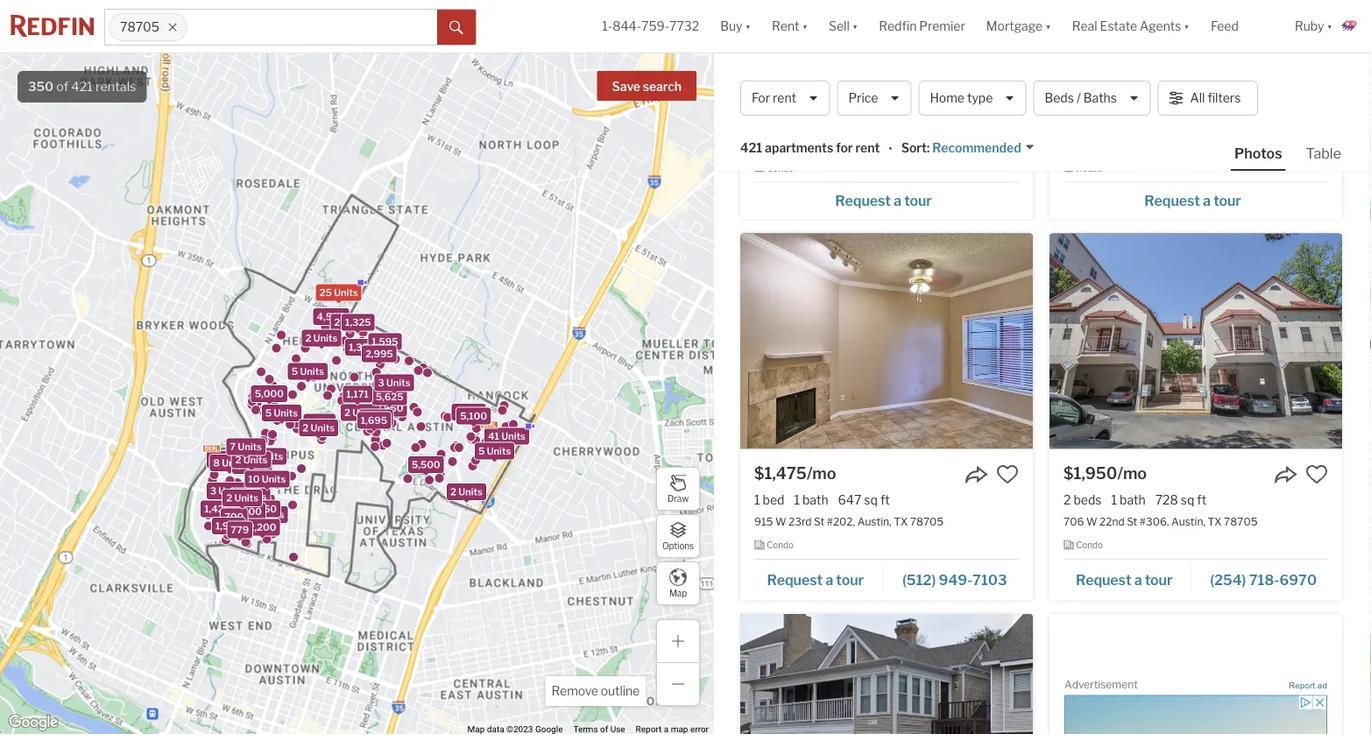 Task type: locate. For each thing, give the bounding box(es) containing it.
austin, down 647 sq ft
[[857, 515, 891, 528]]

▾ right buy
[[745, 19, 751, 34]]

78705 apartments for rent
[[740, 71, 998, 94]]

▾ for ruby ▾
[[1327, 19, 1332, 34]]

915
[[754, 138, 773, 150], [754, 515, 773, 528]]

photo of 901 w 22nd st #109, austin, tx 78705 image
[[740, 614, 1033, 734]]

request a tour down 22nd
[[1076, 571, 1172, 588]]

/mo up 3 baths
[[1121, 86, 1151, 106]]

search
[[643, 79, 682, 94]]

$1,400
[[754, 86, 809, 106]]

report ad
[[1289, 681, 1327, 690]]

report
[[1289, 681, 1315, 690]]

2 ▾ from the left
[[802, 19, 808, 34]]

23rd for $1,475
[[788, 515, 812, 528]]

favorite button image
[[996, 85, 1019, 108], [1305, 463, 1328, 486]]

▾ inside sell ▾ dropdown button
[[852, 19, 858, 34]]

5,625
[[376, 391, 403, 402]]

bath up #202,
[[802, 493, 828, 507]]

rent inside dropdown button
[[772, 19, 799, 34]]

favorite button image for $1,950 /mo
[[1305, 463, 1328, 486]]

3 ▾ from the left
[[852, 19, 858, 34]]

for inside "421 apartments for rent •"
[[836, 140, 853, 155]]

tx down 1,520 sq ft
[[1194, 138, 1208, 150]]

bath up "421 apartments for rent •" in the top right of the page
[[802, 115, 828, 130]]

(254) 718-6970 link
[[1192, 563, 1328, 593]]

w down for rent button
[[775, 138, 786, 150]]

1 bath up "421 apartments for rent •" in the top right of the page
[[794, 115, 828, 130]]

1 bed
[[754, 115, 784, 130], [754, 493, 784, 507]]

ft down price
[[869, 115, 878, 130]]

0 vertical spatial for
[[923, 71, 949, 94]]

austin,
[[852, 138, 886, 150], [1158, 138, 1192, 150], [857, 515, 891, 528], [1171, 515, 1205, 528]]

1 bath for $1,475
[[794, 493, 828, 507]]

0 horizontal spatial favorite button image
[[996, 85, 1019, 108]]

1 down $1,475 /mo
[[794, 493, 800, 507]]

▾ inside mortgage ▾ dropdown button
[[1045, 19, 1051, 34]]

w for $1,400 /mo
[[775, 138, 786, 150]]

tx right #202,
[[894, 515, 908, 528]]

4 beds
[[1064, 115, 1102, 130]]

4
[[1064, 115, 1071, 130]]

mortgage ▾
[[986, 19, 1051, 34]]

None search field
[[187, 10, 437, 45]]

1 ▾ from the left
[[745, 19, 751, 34]]

remove outline
[[551, 684, 640, 699]]

2,300
[[234, 506, 262, 517]]

sq for 647
[[864, 493, 878, 507]]

23rd for $1,400
[[788, 138, 812, 150]]

favorite button image for $1,400 /mo
[[996, 85, 1019, 108]]

0 vertical spatial 5
[[291, 366, 298, 377]]

for left type
[[923, 71, 949, 94]]

2 23rd from the top
[[788, 515, 812, 528]]

1 vertical spatial beds
[[1074, 493, 1102, 507]]

buy ▾ button
[[710, 0, 761, 53]]

23rd
[[788, 138, 812, 150], [788, 515, 812, 528]]

favorite button checkbox
[[996, 463, 1019, 486], [1305, 463, 1328, 486]]

0 vertical spatial 5 units
[[291, 366, 324, 377]]

1,520 sq ft
[[1164, 115, 1225, 130]]

beds / baths
[[1045, 91, 1117, 105]]

1 up apartments
[[794, 115, 800, 130]]

redfin
[[879, 19, 917, 34]]

request a tour button down •
[[754, 186, 1019, 212]]

10
[[248, 474, 260, 485]]

rent left •
[[855, 140, 880, 155]]

request a tour down #202,
[[767, 571, 864, 588]]

3 up 2,300
[[234, 491, 240, 502]]

beds
[[1045, 91, 1074, 105]]

0 vertical spatial rent
[[772, 19, 799, 34]]

rent right for
[[773, 91, 796, 105]]

ft right 647
[[880, 493, 890, 507]]

421 left apartments
[[740, 140, 762, 155]]

1 vertical spatial 421
[[740, 140, 762, 155]]

4 ▾ from the left
[[1045, 19, 1051, 34]]

1,695
[[363, 412, 389, 424], [362, 413, 388, 425], [361, 415, 387, 426]]

rent inside button
[[773, 91, 796, 105]]

2 915 from the top
[[754, 515, 773, 528]]

78705 for 804 w 28th 1/2 st, austin, tx 78705
[[1211, 138, 1244, 150]]

austin, down 728 sq ft
[[1171, 515, 1205, 528]]

austin, for $1,475 /mo
[[857, 515, 891, 528]]

0 vertical spatial rent
[[773, 91, 796, 105]]

map region
[[0, 0, 833, 734]]

1 bath
[[794, 115, 828, 130], [794, 493, 828, 507], [1111, 493, 1146, 507]]

5,100
[[455, 406, 482, 418], [460, 410, 487, 422]]

st for $1,950
[[1127, 515, 1137, 528]]

1,800
[[354, 405, 381, 417]]

6 ▾ from the left
[[1327, 19, 1332, 34]]

844-
[[612, 19, 641, 34]]

2 favorite button checkbox from the left
[[1305, 463, 1328, 486]]

6970
[[1279, 571, 1317, 588]]

1 horizontal spatial favorite button checkbox
[[1305, 463, 1328, 486]]

0 horizontal spatial favorite button checkbox
[[996, 463, 1019, 486]]

0 vertical spatial 23rd
[[788, 138, 812, 150]]

▾ inside buy ▾ dropdown button
[[745, 19, 751, 34]]

ft for 1,520 sq ft
[[1215, 115, 1225, 130]]

▾ right ruby
[[1327, 19, 1332, 34]]

0 vertical spatial beds
[[1074, 115, 1102, 130]]

condo down $1,475
[[767, 540, 794, 551]]

/mo up —
[[809, 86, 838, 106]]

▾ right the mortgage
[[1045, 19, 1051, 34]]

78705 for 706 w 22nd st #306, austin, tx 78705
[[1224, 515, 1258, 528]]

▾ for rent ▾
[[802, 19, 808, 34]]

for down —
[[836, 140, 853, 155]]

favorite button checkbox
[[996, 85, 1019, 108]]

$1,475
[[754, 464, 807, 483]]

23rd left #111,
[[788, 138, 812, 150]]

condo for $1,950
[[1076, 540, 1103, 551]]

1 1 bed from the top
[[754, 115, 784, 130]]

804 w 28th 1/2 st, austin, tx 78705
[[1064, 138, 1244, 150]]

tour down photos
[[1213, 192, 1241, 209]]

759-
[[641, 19, 669, 34]]

3 up "5,625" on the left bottom of page
[[378, 377, 384, 389]]

tx for $1,950 /mo
[[1208, 515, 1222, 528]]

1 23rd from the top
[[788, 138, 812, 150]]

w right 804
[[1087, 138, 1098, 150]]

▾ left sell
[[802, 19, 808, 34]]

google image
[[4, 711, 62, 734]]

7732
[[669, 19, 699, 34]]

2,150
[[251, 503, 277, 515]]

sell ▾ button
[[829, 0, 858, 53]]

1 bed down for rent
[[754, 115, 784, 130]]

3 up 1,425
[[210, 485, 216, 497]]

3 units up 2,300
[[234, 491, 267, 502]]

st left #202,
[[814, 515, 824, 528]]

mortgage
[[986, 19, 1043, 34]]

915 down for
[[754, 138, 773, 150]]

ft down "filters"
[[1215, 115, 1225, 130]]

draw
[[668, 493, 689, 504]]

1 bed down $1,475
[[754, 493, 784, 507]]

condo down apartments
[[767, 163, 794, 173]]

▾ inside rent ▾ dropdown button
[[802, 19, 808, 34]]

save search
[[612, 79, 682, 94]]

sq right 728
[[1181, 493, 1194, 507]]

tour down the sort :
[[904, 192, 932, 209]]

1 vertical spatial rent
[[855, 140, 880, 155]]

1,595
[[372, 336, 398, 348]]

1 vertical spatial 915
[[754, 515, 773, 528]]

5 ▾ from the left
[[1184, 19, 1190, 34]]

1 horizontal spatial for
[[923, 71, 949, 94]]

st right 22nd
[[1127, 515, 1137, 528]]

redfin premier button
[[868, 0, 976, 53]]

sq
[[852, 115, 866, 130], [1199, 115, 1213, 130], [864, 493, 878, 507], [1181, 493, 1194, 507]]

save
[[612, 79, 640, 94]]

1/2
[[1126, 138, 1141, 150]]

0 horizontal spatial rent
[[773, 91, 796, 105]]

request a tour button down 22nd
[[1064, 565, 1192, 591]]

request down •
[[835, 192, 891, 209]]

units
[[334, 287, 358, 298], [342, 317, 366, 328], [313, 333, 337, 344], [300, 366, 324, 377], [386, 377, 410, 389], [352, 407, 376, 419], [274, 407, 298, 419], [311, 422, 335, 434], [501, 430, 525, 442], [238, 441, 262, 453], [487, 446, 511, 457], [259, 451, 283, 462], [243, 454, 267, 466], [222, 457, 246, 469], [244, 460, 268, 471], [262, 474, 286, 485], [218, 485, 243, 497], [458, 486, 483, 497], [242, 491, 267, 502], [234, 492, 258, 504], [260, 509, 284, 521]]

#111,
[[827, 138, 850, 150]]

1 horizontal spatial 421
[[740, 140, 762, 155]]

redfin premier
[[879, 19, 965, 34]]

bath
[[802, 115, 828, 130], [802, 493, 828, 507], [1120, 493, 1146, 507]]

421 inside "421 apartments for rent •"
[[740, 140, 762, 155]]

a down #202,
[[825, 571, 833, 588]]

7
[[230, 441, 236, 453]]

beds right 4
[[1074, 115, 1102, 130]]

tx left :
[[889, 138, 903, 150]]

condo for $1,475
[[767, 540, 794, 551]]

bath up 22nd
[[1120, 493, 1146, 507]]

price button
[[837, 81, 911, 116]]

1 bed from the top
[[763, 115, 784, 130]]

st left #111,
[[814, 138, 824, 150]]

23rd left #202,
[[788, 515, 812, 528]]

0 vertical spatial 421
[[71, 79, 93, 94]]

1 bath down $1,475 /mo
[[794, 493, 828, 507]]

0 horizontal spatial rent
[[772, 19, 799, 34]]

0 vertical spatial bed
[[763, 115, 784, 130]]

1 horizontal spatial 5
[[291, 366, 298, 377]]

0 vertical spatial favorite button image
[[996, 85, 1019, 108]]

1 horizontal spatial rent
[[953, 71, 998, 94]]

0 horizontal spatial for
[[836, 140, 853, 155]]

1 vertical spatial for
[[836, 140, 853, 155]]

request
[[835, 192, 891, 209], [1144, 192, 1200, 209], [767, 571, 823, 588], [1076, 571, 1131, 588]]

w down $1,475
[[775, 515, 786, 528]]

premier
[[919, 19, 965, 34]]

1 horizontal spatial rent
[[855, 140, 880, 155]]

beds up 706
[[1074, 493, 1102, 507]]

ft
[[869, 115, 878, 130], [1215, 115, 1225, 130], [880, 493, 890, 507], [1197, 493, 1206, 507]]

bath for $1,950
[[1120, 493, 1146, 507]]

home
[[930, 91, 964, 105]]

buy ▾ button
[[720, 0, 751, 53]]

condo down 706
[[1076, 540, 1103, 551]]

915 down $1,475
[[754, 515, 773, 528]]

beds for 4 beds
[[1074, 115, 1102, 130]]

a down #306,
[[1134, 571, 1142, 588]]

sq right 647
[[864, 493, 878, 507]]

ad region
[[1064, 695, 1327, 734]]

718-
[[1249, 571, 1279, 588]]

▾ right sell
[[852, 19, 858, 34]]

/mo up 22nd
[[1117, 464, 1147, 483]]

0 vertical spatial 1 bed
[[754, 115, 784, 130]]

1 for $1,400
[[794, 115, 800, 130]]

5 units down 5,000
[[265, 407, 298, 419]]

1 vertical spatial 1 bed
[[754, 493, 784, 507]]

/mo
[[809, 86, 838, 106], [1121, 86, 1151, 106], [807, 464, 836, 483], [1117, 464, 1147, 483]]

▾ right agents
[[1184, 19, 1190, 34]]

1 vertical spatial favorite button image
[[1305, 463, 1328, 486]]

sort :
[[901, 140, 930, 155]]

sq right —
[[852, 115, 866, 130]]

ft right 728
[[1197, 493, 1206, 507]]

25 units
[[319, 287, 358, 298]]

request a tour down •
[[835, 192, 932, 209]]

▾ inside the real estate agents ▾ link
[[1184, 19, 1190, 34]]

w right 706
[[1086, 515, 1097, 528]]

949-
[[939, 571, 972, 588]]

1 up 22nd
[[1111, 493, 1117, 507]]

st
[[814, 138, 824, 150], [814, 515, 824, 528], [1127, 515, 1137, 528]]

remove 78705 image
[[167, 22, 178, 32]]

2 beds
[[1064, 493, 1102, 507]]

ft for — sq ft
[[869, 115, 878, 130]]

706
[[1064, 515, 1084, 528]]

bed down for rent
[[763, 115, 784, 130]]

tour
[[904, 192, 932, 209], [1213, 192, 1241, 209], [836, 571, 864, 588], [1145, 571, 1172, 588]]

421 right of
[[71, 79, 93, 94]]

favorite button checkbox for $1,475 /mo
[[996, 463, 1019, 486]]

sq for 1,520
[[1199, 115, 1213, 130]]

1 bath up 22nd
[[1111, 493, 1146, 507]]

2 vertical spatial 5 units
[[478, 446, 511, 457]]

3 units up 1,425
[[210, 485, 243, 497]]

2 bed from the top
[[763, 493, 784, 507]]

bed down $1,475
[[763, 493, 784, 507]]

1 vertical spatial rent
[[953, 71, 998, 94]]

1 vertical spatial 5
[[265, 407, 272, 419]]

0 vertical spatial 915
[[754, 138, 773, 150]]

mortgage ▾ button
[[976, 0, 1061, 53]]

sell ▾ button
[[818, 0, 868, 53]]

0 horizontal spatial 421
[[71, 79, 93, 94]]

austin, left •
[[852, 138, 886, 150]]

4,500
[[317, 311, 345, 322]]

map button
[[656, 562, 700, 605]]

austin, for $1,400 /mo
[[852, 138, 886, 150]]

5 units up 1,150
[[291, 366, 324, 377]]

1 vertical spatial 23rd
[[788, 515, 812, 528]]

3 units
[[378, 377, 410, 389], [251, 451, 283, 462], [210, 485, 243, 497], [234, 491, 267, 502]]

2 horizontal spatial 5
[[478, 446, 485, 457]]

bath for $1,400
[[802, 115, 828, 130]]

1 horizontal spatial favorite button image
[[1305, 463, 1328, 486]]

2,500
[[357, 394, 385, 405]]

/mo for $1,950
[[1117, 464, 1147, 483]]

condo
[[767, 163, 794, 173], [767, 540, 794, 551], [1076, 540, 1103, 551]]

2 1 bed from the top
[[754, 493, 784, 507]]

1 favorite button checkbox from the left
[[996, 463, 1019, 486]]

tx up (254) on the right of the page
[[1208, 515, 1222, 528]]

1 vertical spatial bed
[[763, 493, 784, 507]]

a down sort
[[894, 192, 901, 209]]

rent
[[772, 19, 799, 34], [953, 71, 998, 94]]

5 units down 41
[[478, 446, 511, 457]]

(254)
[[1210, 571, 1246, 588]]

condo for $1,400
[[767, 163, 794, 173]]

w for $1,950 /mo
[[1086, 515, 1097, 528]]

favorite button image
[[996, 463, 1019, 486]]

/mo up #202,
[[807, 464, 836, 483]]

bed for $1,475
[[763, 493, 784, 507]]

:
[[927, 140, 930, 155]]

sq right 1,520
[[1199, 115, 1213, 130]]

1 915 from the top
[[754, 138, 773, 150]]

728
[[1155, 493, 1178, 507]]

type
[[967, 91, 993, 105]]

3
[[1112, 115, 1120, 130], [378, 377, 384, 389], [251, 451, 257, 462], [210, 485, 216, 497], [234, 491, 240, 502]]

804
[[1064, 138, 1085, 150]]



Task type: vqa. For each thing, say whether or not it's contained in the screenshot.
$171,800 related to $171,800 (20%)
no



Task type: describe. For each thing, give the bounding box(es) containing it.
▾ for mortgage ▾
[[1045, 19, 1051, 34]]

austin, for $1,950 /mo
[[1171, 515, 1205, 528]]

real
[[1072, 19, 1097, 34]]

7 units
[[230, 441, 262, 453]]

tour down 915 w 23rd st #202, austin, tx 78705
[[836, 571, 864, 588]]

(512)
[[902, 571, 936, 588]]

photo of 706 w 22nd st #306, austin, tx 78705 image
[[1050, 233, 1342, 449]]

1 for $1,950
[[1111, 493, 1117, 507]]

apartments
[[765, 140, 833, 155]]

1,325
[[345, 316, 371, 328]]

home type
[[930, 91, 993, 105]]

8
[[213, 457, 220, 469]]

rent inside "421 apartments for rent •"
[[855, 140, 880, 155]]

— sq ft
[[838, 115, 878, 130]]

ft for 728 sq ft
[[1197, 493, 1206, 507]]

a down 804 w 28th 1/2 st, austin, tx 78705
[[1203, 192, 1211, 209]]

3 right 6
[[251, 451, 257, 462]]

submit search image
[[449, 21, 463, 35]]

sq for 728
[[1181, 493, 1194, 507]]

home type button
[[919, 81, 1026, 116]]

photo of 915 w 23rd st #111, austin, tx 78705 image
[[740, 0, 1033, 71]]

bath for $1,475
[[802, 493, 828, 507]]

▾ for sell ▾
[[852, 19, 858, 34]]

2,200
[[248, 522, 276, 533]]

for for apartments
[[836, 140, 853, 155]]

$5,000
[[1064, 86, 1121, 106]]

$5,000 /mo
[[1064, 86, 1151, 106]]

1 down $1,475
[[754, 493, 760, 507]]

—
[[838, 115, 849, 130]]

3 units up "5,625" on the left bottom of page
[[378, 377, 410, 389]]

1,520
[[1164, 115, 1196, 130]]

779
[[231, 524, 249, 536]]

for for apartments
[[923, 71, 949, 94]]

915 for $1,475
[[754, 515, 773, 528]]

beds for 2 beds
[[1074, 493, 1102, 507]]

photo of 915 w 23rd st #202, austin, tx 78705 image
[[740, 233, 1033, 449]]

baths
[[1122, 115, 1155, 130]]

700
[[224, 511, 244, 522]]

photos
[[1234, 145, 1282, 162]]

28th
[[1100, 138, 1124, 150]]

remove outline button
[[545, 676, 646, 706]]

78705 for 915 w 23rd st #111, austin, tx 78705
[[905, 138, 939, 150]]

5,000
[[255, 388, 284, 400]]

sell ▾
[[829, 19, 858, 34]]

apartments
[[807, 71, 919, 94]]

1,171
[[346, 389, 369, 400]]

3 baths
[[1112, 115, 1155, 130]]

915 for $1,400
[[754, 138, 773, 150]]

favorite button checkbox for $1,950 /mo
[[1305, 463, 1328, 486]]

1,425
[[204, 503, 230, 514]]

feed
[[1211, 19, 1239, 34]]

sort
[[901, 140, 927, 155]]

photo of 804 w 28th 1/2 st, austin, tx 78705 image
[[1050, 0, 1342, 71]]

1,165
[[241, 513, 266, 524]]

advertisement
[[1064, 678, 1138, 691]]

request a tour down 804 w 28th 1/2 st, austin, tx 78705
[[1144, 192, 1241, 209]]

350 of 421 rentals
[[28, 79, 136, 94]]

user photo image
[[1339, 16, 1361, 37]]

25
[[319, 287, 332, 298]]

1 vertical spatial 5 units
[[265, 407, 298, 419]]

5,500
[[412, 459, 440, 470]]

(512) 949-7103
[[902, 571, 1007, 588]]

feed button
[[1200, 0, 1284, 53]]

price
[[848, 91, 878, 105]]

baths
[[1083, 91, 1117, 105]]

austin, down 1,520
[[1158, 138, 1192, 150]]

78705 for 915 w 23rd st #202, austin, tx 78705
[[910, 515, 944, 528]]

22nd
[[1100, 515, 1125, 528]]

rent ▾ button
[[761, 0, 818, 53]]

/mo for $5,000
[[1121, 86, 1151, 106]]

8 units
[[213, 457, 246, 469]]

ruby ▾
[[1295, 19, 1332, 34]]

1 bath for $1,400
[[794, 115, 828, 130]]

3 units up '10 units' on the bottom of the page
[[251, 451, 283, 462]]

rent ▾
[[772, 19, 808, 34]]

tour down '706 w 22nd st #306, austin, tx 78705'
[[1145, 571, 1172, 588]]

st for $1,475
[[814, 515, 824, 528]]

draw button
[[656, 467, 700, 511]]

agents
[[1140, 19, 1181, 34]]

$1,400 /mo
[[754, 86, 838, 106]]

real estate agents ▾
[[1072, 19, 1190, 34]]

▾ for buy ▾
[[745, 19, 751, 34]]

41
[[488, 430, 499, 442]]

1 for $1,475
[[794, 493, 800, 507]]

photos button
[[1231, 144, 1302, 171]]

tx for $1,475 /mo
[[894, 515, 908, 528]]

(254) 718-6970
[[1210, 571, 1317, 588]]

bed for $1,400
[[763, 115, 784, 130]]

647 sq ft
[[838, 493, 890, 507]]

1 down for
[[754, 115, 760, 130]]

of
[[56, 79, 69, 94]]

1,350
[[349, 341, 375, 353]]

1 bath for $1,950
[[1111, 493, 1146, 507]]

1 bed for $1,475 /mo
[[754, 493, 784, 507]]

request a tour button down #202,
[[754, 565, 883, 591]]

real estate agents ▾ link
[[1072, 0, 1190, 53]]

report ad button
[[1289, 681, 1327, 694]]

st for $1,400
[[814, 138, 824, 150]]

6 units
[[236, 460, 268, 471]]

7103
[[972, 571, 1007, 588]]

sq for —
[[852, 115, 866, 130]]

rentals
[[96, 79, 136, 94]]

$1,475 /mo
[[754, 464, 836, 483]]

all filters
[[1190, 91, 1241, 105]]

filters
[[1208, 91, 1241, 105]]

1,150
[[307, 417, 332, 428]]

real estate agents ▾ button
[[1061, 0, 1200, 53]]

for
[[752, 91, 770, 105]]

/mo for $1,475
[[807, 464, 836, 483]]

request a tour button down 804 w 28th 1/2 st, austin, tx 78705
[[1064, 186, 1328, 212]]

tx for $1,400 /mo
[[889, 138, 903, 150]]

request down 22nd
[[1076, 571, 1131, 588]]

request down 915 w 23rd st #202, austin, tx 78705
[[767, 571, 823, 588]]

all filters button
[[1158, 81, 1258, 116]]

2,995
[[365, 348, 393, 360]]

1 bed for $1,400 /mo
[[754, 115, 784, 130]]

ft for 647 sq ft
[[880, 493, 890, 507]]

house
[[1076, 163, 1102, 173]]

remove
[[551, 684, 598, 699]]

recommended
[[932, 140, 1021, 155]]

1,650
[[377, 402, 403, 414]]

save search button
[[597, 71, 696, 101]]

1-
[[602, 19, 612, 34]]

beds / baths button
[[1033, 81, 1151, 116]]

estate
[[1100, 19, 1137, 34]]

/mo for $1,400
[[809, 86, 838, 106]]

2 vertical spatial 5
[[478, 446, 485, 457]]

728 sq ft
[[1155, 493, 1206, 507]]

6
[[236, 460, 242, 471]]

0 horizontal spatial 5
[[265, 407, 272, 419]]

options
[[662, 541, 694, 551]]

request down 804 w 28th 1/2 st, austin, tx 78705
[[1144, 192, 1200, 209]]

3 up 28th
[[1112, 115, 1120, 130]]

421 apartments for rent •
[[740, 140, 892, 157]]

w for $1,475 /mo
[[775, 515, 786, 528]]

915 w 23rd st #202, austin, tx 78705
[[754, 515, 944, 528]]



